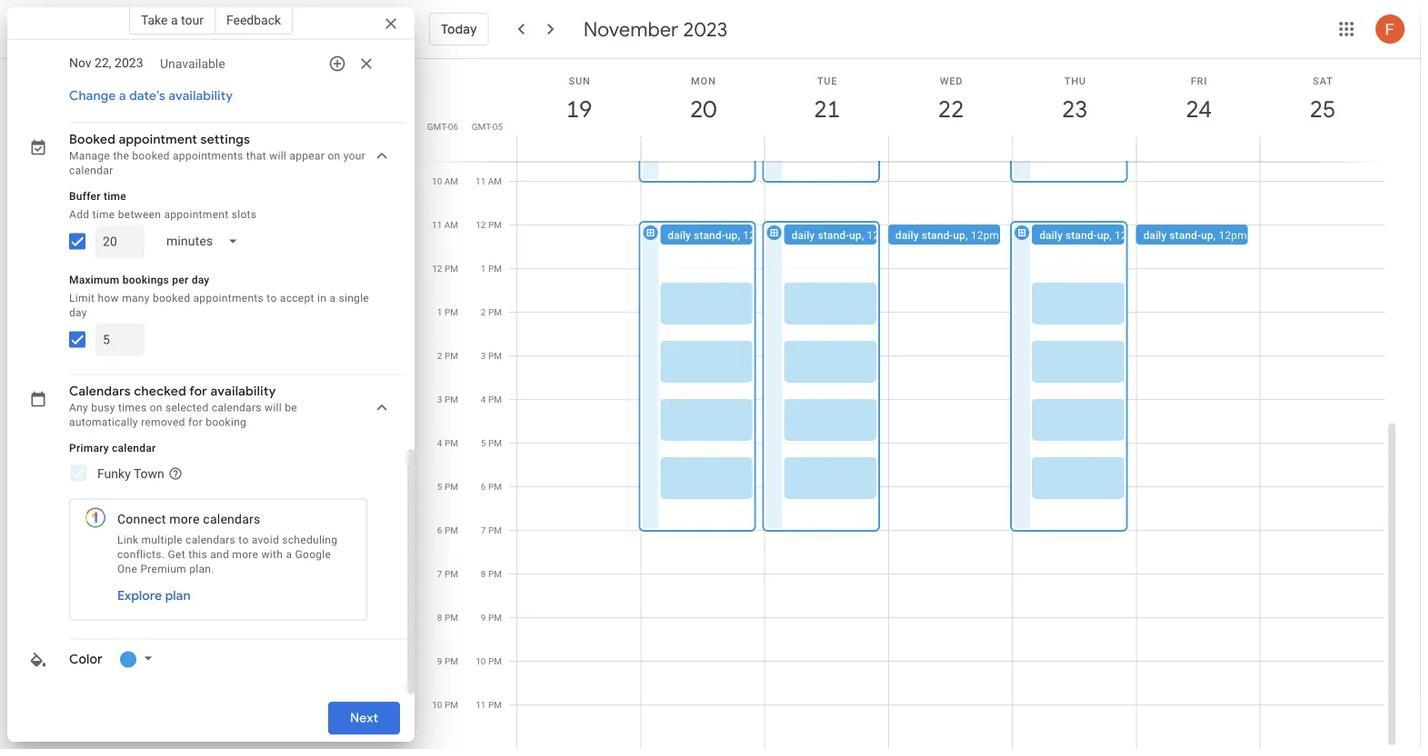Task type: describe. For each thing, give the bounding box(es) containing it.
sun
[[569, 75, 591, 86]]

link
[[117, 534, 138, 547]]

2023
[[683, 16, 728, 42]]

next button
[[328, 697, 400, 740]]

november 2023
[[584, 16, 728, 42]]

0 vertical spatial 8 pm
[[481, 568, 502, 579]]

0 horizontal spatial 5 pm
[[437, 481, 458, 492]]

1 vertical spatial 10
[[476, 656, 486, 667]]

5 daily stand-up , 12pm from the left
[[1143, 229, 1247, 241]]

0 horizontal spatial 8 pm
[[437, 612, 458, 623]]

connect more calendars link multiple calendars to avoid scheduling conflicts. get this and more with a google one premium plan.
[[117, 513, 338, 576]]

wed 22
[[937, 75, 963, 124]]

0 vertical spatial day
[[192, 274, 210, 287]]

1 vertical spatial 11 am
[[432, 219, 458, 230]]

1 vertical spatial 3 pm
[[437, 394, 458, 405]]

1 vertical spatial time
[[92, 208, 115, 221]]

0 horizontal spatial 7 pm
[[437, 568, 458, 579]]

1 vertical spatial calendars
[[203, 513, 261, 528]]

that
[[246, 150, 266, 163]]

1 horizontal spatial 1 pm
[[481, 263, 502, 274]]

24
[[1185, 94, 1211, 124]]

1 daily from the left
[[668, 229, 691, 241]]

funky
[[97, 466, 131, 481]]

between
[[118, 208, 161, 221]]

1 horizontal spatial 6
[[481, 481, 486, 492]]

0 horizontal spatial 7
[[437, 568, 442, 579]]

4 daily from the left
[[1039, 229, 1063, 241]]

explore plan
[[117, 588, 191, 605]]

0 vertical spatial 10
[[432, 175, 442, 186]]

4 , from the left
[[1110, 229, 1112, 241]]

specific
[[243, 27, 284, 39]]

2 vertical spatial for
[[188, 417, 203, 429]]

am right the 10 am
[[488, 175, 502, 186]]

sat 25
[[1309, 75, 1335, 124]]

the
[[113, 150, 129, 163]]

bookings
[[122, 274, 169, 287]]

explore plan button
[[110, 580, 198, 613]]

Maximum bookings per day number field
[[103, 324, 137, 357]]

1 , from the left
[[738, 229, 740, 241]]

scheduling
[[282, 534, 338, 547]]

1 vertical spatial 5
[[437, 481, 442, 492]]

buffer
[[69, 190, 101, 203]]

1 vertical spatial 1 pm
[[437, 306, 458, 317]]

am down the 10 am
[[444, 219, 458, 230]]

0 vertical spatial 3
[[481, 350, 486, 361]]

take
[[141, 12, 168, 27]]

1 horizontal spatial 12
[[476, 219, 486, 230]]

booked
[[69, 132, 116, 148]]

1 vertical spatial 4
[[437, 437, 442, 448]]

25 column header
[[1260, 59, 1385, 161]]

0 vertical spatial times
[[113, 27, 142, 39]]

1 horizontal spatial 3 pm
[[481, 350, 502, 361]]

22 column header
[[888, 59, 1013, 161]]

0 vertical spatial 7 pm
[[481, 525, 502, 536]]

1 up from the left
[[725, 229, 738, 241]]

19
[[565, 94, 591, 124]]

change a date's availability
[[69, 88, 233, 105]]

1 horizontal spatial 12 pm
[[476, 219, 502, 230]]

times inside calendars checked for availability any busy times on selected calendars will be automatically removed for booking
[[118, 402, 147, 415]]

appointments inside booked appointment settings manage the booked appointments that will appear on your calendar
[[173, 150, 243, 163]]

next
[[350, 710, 378, 727]]

you're
[[145, 27, 175, 39]]

fri
[[1191, 75, 1208, 86]]

town
[[134, 466, 164, 481]]

booked inside booked appointment settings manage the booked appointments that will appear on your calendar
[[132, 150, 170, 163]]

0 vertical spatial 9 pm
[[481, 612, 502, 623]]

booked inside maximum bookings per day limit how many booked appointments to accept in a single day
[[153, 292, 190, 305]]

22
[[937, 94, 963, 124]]

1 vertical spatial 2
[[437, 350, 442, 361]]

conflicts.
[[117, 548, 165, 561]]

appear
[[290, 150, 325, 163]]

1 vertical spatial for
[[189, 384, 207, 400]]

premium
[[140, 563, 186, 576]]

thu 23
[[1061, 75, 1087, 124]]

per
[[172, 274, 189, 287]]

1 vertical spatial 8
[[437, 612, 442, 623]]

a inside "connect more calendars link multiple calendars to avoid scheduling conflicts. get this and more with a google one premium plan."
[[286, 548, 292, 561]]

0 vertical spatial 4 pm
[[481, 394, 502, 405]]

your
[[343, 150, 366, 163]]

3 , from the left
[[966, 229, 968, 241]]

any
[[69, 402, 88, 415]]

0 horizontal spatial 1
[[437, 306, 442, 317]]

sun 19
[[565, 75, 591, 124]]

1 horizontal spatial 8
[[481, 568, 486, 579]]

1 vertical spatial 12 pm
[[432, 263, 458, 274]]

maximum
[[69, 274, 119, 287]]

today
[[441, 21, 477, 37]]

in
[[317, 292, 327, 305]]

2 vertical spatial 10
[[432, 699, 442, 710]]

0 vertical spatial 7
[[481, 525, 486, 536]]

thursday, november 23 element
[[1054, 88, 1096, 130]]

primary calendar
[[69, 442, 156, 455]]

primary
[[69, 442, 109, 455]]

be
[[285, 402, 297, 415]]

slots
[[232, 208, 257, 221]]

take a tour
[[141, 12, 204, 27]]

to inside "connect more calendars link multiple calendars to avoid scheduling conflicts. get this and more with a google one premium plan."
[[239, 534, 249, 547]]

appointments inside maximum bookings per day limit how many booked appointments to accept in a single day
[[193, 292, 264, 305]]

Buffer time number field
[[103, 226, 137, 258]]

0 horizontal spatial 9 pm
[[437, 656, 458, 667]]

unavailable
[[160, 56, 225, 71]]

0 horizontal spatial 9
[[437, 656, 442, 667]]

0 vertical spatial time
[[104, 190, 126, 203]]

explore
[[117, 588, 162, 605]]

2 daily stand-up , 12pm from the left
[[792, 229, 895, 241]]

1 horizontal spatial 5
[[481, 437, 486, 448]]

2 vertical spatial calendars
[[186, 534, 236, 547]]

gmt- for 05
[[472, 121, 493, 132]]

change
[[69, 88, 116, 105]]

saturday, november 25 element
[[1302, 88, 1344, 130]]

settings
[[200, 132, 250, 148]]

today button
[[429, 7, 489, 51]]

one
[[117, 563, 137, 576]]

0 vertical spatial 6 pm
[[481, 481, 502, 492]]

indicate times you're available for specific dates
[[69, 27, 315, 39]]

plan.
[[189, 563, 214, 576]]

manage
[[69, 150, 110, 163]]

how
[[98, 292, 119, 305]]

mon 20
[[689, 75, 716, 124]]

1 vertical spatial calendar
[[112, 442, 156, 455]]

calendars
[[69, 384, 131, 400]]

many
[[122, 292, 150, 305]]

am down 06
[[444, 175, 458, 186]]

0 vertical spatial 9
[[481, 612, 486, 623]]

google
[[295, 548, 331, 561]]

buffer time add time between appointment slots
[[69, 190, 257, 221]]

appointment inside booked appointment settings manage the booked appointments that will appear on your calendar
[[119, 132, 197, 148]]

10 am
[[432, 175, 458, 186]]

appointment inside buffer time add time between appointment slots
[[164, 208, 229, 221]]

1 horizontal spatial 2
[[481, 306, 486, 317]]

25
[[1309, 94, 1335, 124]]

plan
[[165, 588, 191, 605]]

1 vertical spatial 4 pm
[[437, 437, 458, 448]]

5 stand- from the left
[[1170, 229, 1201, 241]]

available
[[178, 27, 223, 39]]

24 column header
[[1136, 59, 1261, 161]]

feedback button
[[215, 5, 293, 35]]

feedback
[[226, 12, 281, 27]]

0 horizontal spatial more
[[169, 513, 200, 528]]



Task type: vqa. For each thing, say whether or not it's contained in the screenshot.
24 column header
yes



Task type: locate. For each thing, give the bounding box(es) containing it.
availability inside calendars checked for availability any busy times on selected calendars will be automatically removed for booking
[[211, 384, 276, 400]]

to inside maximum bookings per day limit how many booked appointments to accept in a single day
[[267, 292, 277, 305]]

a left tour
[[171, 12, 178, 27]]

1 vertical spatial 11
[[432, 219, 442, 230]]

5 up from the left
[[1201, 229, 1214, 241]]

times left you're
[[113, 27, 142, 39]]

23 column header
[[1012, 59, 1137, 161]]

thu
[[1065, 75, 1086, 86]]

take a tour button
[[129, 5, 215, 35]]

day down limit
[[69, 307, 87, 319]]

0 vertical spatial appointment
[[119, 132, 197, 148]]

10 down the gmt-06
[[432, 175, 442, 186]]

connect
[[117, 513, 166, 528]]

calendar
[[69, 165, 113, 177], [112, 442, 156, 455]]

with
[[261, 548, 283, 561]]

19 column header
[[516, 59, 641, 161]]

0 horizontal spatial 6 pm
[[437, 525, 458, 536]]

appointment
[[119, 132, 197, 148], [164, 208, 229, 221]]

tue
[[817, 75, 838, 86]]

1 horizontal spatial 2 pm
[[481, 306, 502, 317]]

1 vertical spatial 8 pm
[[437, 612, 458, 623]]

availability down the unavailable
[[169, 88, 233, 105]]

times right busy
[[118, 402, 147, 415]]

0 horizontal spatial 6
[[437, 525, 442, 536]]

0 horizontal spatial 4 pm
[[437, 437, 458, 448]]

availability up booking
[[211, 384, 276, 400]]

8 pm
[[481, 568, 502, 579], [437, 612, 458, 623]]

to left accept
[[267, 292, 277, 305]]

1 horizontal spatial 5 pm
[[481, 437, 502, 448]]

1 vertical spatial 9 pm
[[437, 656, 458, 667]]

0 vertical spatial calendars
[[212, 402, 262, 415]]

5 12pm from the left
[[1219, 229, 1247, 241]]

calendar inside booked appointment settings manage the booked appointments that will appear on your calendar
[[69, 165, 113, 177]]

3 stand- from the left
[[922, 229, 953, 241]]

and
[[210, 548, 229, 561]]

for
[[226, 27, 241, 39], [189, 384, 207, 400], [188, 417, 203, 429]]

0 vertical spatial 4
[[481, 394, 486, 405]]

8
[[481, 568, 486, 579], [437, 612, 442, 623]]

3 up from the left
[[953, 229, 966, 241]]

1 horizontal spatial 4 pm
[[481, 394, 502, 405]]

12
[[476, 219, 486, 230], [432, 263, 442, 274]]

1 vertical spatial 2 pm
[[437, 350, 458, 361]]

1 vertical spatial 7
[[437, 568, 442, 579]]

calendars checked for availability any busy times on selected calendars will be automatically removed for booking
[[69, 384, 297, 429]]

0 vertical spatial 11
[[476, 175, 486, 186]]

4 stand- from the left
[[1066, 229, 1097, 241]]

5 pm
[[481, 437, 502, 448], [437, 481, 458, 492]]

1 horizontal spatial 7
[[481, 525, 486, 536]]

on inside calendars checked for availability any busy times on selected calendars will be automatically removed for booking
[[150, 402, 163, 415]]

5 , from the left
[[1214, 229, 1216, 241]]

times
[[113, 27, 142, 39], [118, 402, 147, 415]]

9
[[481, 612, 486, 623], [437, 656, 442, 667]]

booked appointment settings manage the booked appointments that will appear on your calendar
[[69, 132, 366, 177]]

will right that
[[269, 150, 287, 163]]

daily stand-up , 12pm
[[668, 229, 771, 241], [792, 229, 895, 241], [896, 229, 999, 241], [1039, 229, 1143, 241], [1143, 229, 1247, 241]]

0 vertical spatial 2 pm
[[481, 306, 502, 317]]

1 horizontal spatial day
[[192, 274, 210, 287]]

21
[[813, 94, 839, 124]]

3 12pm from the left
[[971, 229, 999, 241]]

will inside calendars checked for availability any busy times on selected calendars will be automatically removed for booking
[[265, 402, 282, 415]]

gmt- right 06
[[472, 121, 493, 132]]

1 vertical spatial 10 pm
[[432, 699, 458, 710]]

1 vertical spatial 7 pm
[[437, 568, 458, 579]]

1 vertical spatial 3
[[437, 394, 442, 405]]

11 pm
[[476, 699, 502, 710]]

0 horizontal spatial 8
[[437, 612, 442, 623]]

1 horizontal spatial on
[[328, 150, 341, 163]]

4 up from the left
[[1097, 229, 1110, 241]]

appointment left slots
[[164, 208, 229, 221]]

0 horizontal spatial 12
[[432, 263, 442, 274]]

calendar down manage
[[69, 165, 113, 177]]

1 gmt- from the left
[[427, 121, 448, 132]]

automatically
[[69, 417, 138, 429]]

to
[[267, 292, 277, 305], [239, 534, 249, 547]]

november
[[584, 16, 679, 42]]

1 horizontal spatial 9
[[481, 612, 486, 623]]

1 horizontal spatial 11 am
[[476, 175, 502, 186]]

11 am right the 10 am
[[476, 175, 502, 186]]

10 left 11 pm
[[432, 699, 442, 710]]

2 , from the left
[[862, 229, 864, 241]]

0 horizontal spatial day
[[69, 307, 87, 319]]

0 horizontal spatial 4
[[437, 437, 442, 448]]

accept
[[280, 292, 314, 305]]

tour
[[181, 12, 204, 27]]

10 pm left 11 pm
[[432, 699, 458, 710]]

1 vertical spatial 6 pm
[[437, 525, 458, 536]]

availability inside button
[[169, 88, 233, 105]]

date's
[[129, 88, 165, 105]]

0 horizontal spatial 3 pm
[[437, 394, 458, 405]]

single
[[339, 292, 369, 305]]

grid
[[422, 59, 1399, 749]]

availability for date's
[[169, 88, 233, 105]]

gmt-05
[[472, 121, 503, 132]]

grid containing 19
[[422, 59, 1399, 749]]

am
[[444, 175, 458, 186], [488, 175, 502, 186], [444, 219, 458, 230]]

a right with in the left bottom of the page
[[286, 548, 292, 561]]

availability for for
[[211, 384, 276, 400]]

appointments
[[173, 150, 243, 163], [193, 292, 264, 305]]

time
[[104, 190, 126, 203], [92, 208, 115, 221]]

a inside maximum bookings per day limit how many booked appointments to accept in a single day
[[330, 292, 336, 305]]

busy
[[91, 402, 115, 415]]

more up multiple
[[169, 513, 200, 528]]

selected
[[165, 402, 209, 415]]

daily
[[668, 229, 691, 241], [792, 229, 815, 241], [896, 229, 919, 241], [1039, 229, 1063, 241], [1143, 229, 1167, 241]]

will inside booked appointment settings manage the booked appointments that will appear on your calendar
[[269, 150, 287, 163]]

6
[[481, 481, 486, 492], [437, 525, 442, 536]]

1 horizontal spatial 9 pm
[[481, 612, 502, 623]]

for up the selected
[[189, 384, 207, 400]]

1 12pm from the left
[[743, 229, 771, 241]]

0 horizontal spatial on
[[150, 402, 163, 415]]

2 daily from the left
[[792, 229, 815, 241]]

20
[[689, 94, 715, 124]]

gmt-
[[427, 121, 448, 132], [472, 121, 493, 132]]

0 vertical spatial 12
[[476, 219, 486, 230]]

maximum bookings per day limit how many booked appointments to accept in a single day
[[69, 274, 369, 319]]

time right the add
[[92, 208, 115, 221]]

10
[[432, 175, 442, 186], [476, 656, 486, 667], [432, 699, 442, 710]]

1 horizontal spatial more
[[232, 548, 258, 561]]

23
[[1061, 94, 1087, 124]]

0 horizontal spatial 5
[[437, 481, 442, 492]]

None field
[[152, 226, 253, 258]]

tuesday, november 21 element
[[806, 88, 848, 130]]

booked right the
[[132, 150, 170, 163]]

0 horizontal spatial gmt-
[[427, 121, 448, 132]]

12 pm
[[476, 219, 502, 230], [432, 263, 458, 274]]

fri 24
[[1185, 75, 1211, 124]]

calendar up the funky town
[[112, 442, 156, 455]]

indicate
[[69, 27, 110, 39]]

0 horizontal spatial 10 pm
[[432, 699, 458, 710]]

calendars inside calendars checked for availability any busy times on selected calendars will be automatically removed for booking
[[212, 402, 262, 415]]

appointment up the
[[119, 132, 197, 148]]

0 vertical spatial calendar
[[69, 165, 113, 177]]

appointments down settings at left
[[173, 150, 243, 163]]

get
[[168, 548, 185, 561]]

friday, november 24 element
[[1178, 88, 1220, 130]]

0 vertical spatial 3 pm
[[481, 350, 502, 361]]

for down the selected
[[188, 417, 203, 429]]

color
[[69, 652, 103, 668]]

2 12pm from the left
[[867, 229, 895, 241]]

10 pm up 11 pm
[[476, 656, 502, 667]]

2
[[481, 306, 486, 317], [437, 350, 442, 361]]

1 vertical spatial appointment
[[164, 208, 229, 221]]

0 vertical spatial 1 pm
[[481, 263, 502, 274]]

1 horizontal spatial 3
[[481, 350, 486, 361]]

removed
[[141, 417, 185, 429]]

1 vertical spatial 12
[[432, 263, 442, 274]]

5 daily from the left
[[1143, 229, 1167, 241]]

on up removed
[[150, 402, 163, 415]]

gmt- left gmt-05 at the top left
[[427, 121, 448, 132]]

funky town
[[97, 466, 164, 481]]

mon
[[691, 75, 716, 86]]

on left your
[[328, 150, 341, 163]]

more down avoid
[[232, 548, 258, 561]]

1 horizontal spatial 7 pm
[[481, 525, 502, 536]]

20 column header
[[640, 59, 765, 161]]

4 daily stand-up , 12pm from the left
[[1039, 229, 1143, 241]]

0 horizontal spatial 2
[[437, 350, 442, 361]]

1 vertical spatial times
[[118, 402, 147, 415]]

appointments left accept
[[193, 292, 264, 305]]

1 vertical spatial appointments
[[193, 292, 264, 305]]

1 vertical spatial 1
[[437, 306, 442, 317]]

limit
[[69, 292, 95, 305]]

1 vertical spatial to
[[239, 534, 249, 547]]

on inside booked appointment settings manage the booked appointments that will appear on your calendar
[[328, 150, 341, 163]]

add
[[69, 208, 89, 221]]

05
[[493, 121, 503, 132]]

a right in
[[330, 292, 336, 305]]

checked
[[134, 384, 186, 400]]

1 vertical spatial 9
[[437, 656, 442, 667]]

to left avoid
[[239, 534, 249, 547]]

0 vertical spatial 8
[[481, 568, 486, 579]]

1 vertical spatial will
[[265, 402, 282, 415]]

1 horizontal spatial 1
[[481, 263, 486, 274]]

3 daily stand-up , 12pm from the left
[[896, 229, 999, 241]]

10 up 11 pm
[[476, 656, 486, 667]]

wed
[[940, 75, 963, 86]]

sunday, november 19 element
[[558, 88, 600, 130]]

11
[[476, 175, 486, 186], [432, 219, 442, 230], [476, 699, 486, 710]]

wednesday, november 22 element
[[930, 88, 972, 130]]

1 horizontal spatial 8 pm
[[481, 568, 502, 579]]

this
[[188, 548, 207, 561]]

1 horizontal spatial 10 pm
[[476, 656, 502, 667]]

day right per
[[192, 274, 210, 287]]

4 12pm from the left
[[1115, 229, 1143, 241]]

will left be on the left of page
[[265, 402, 282, 415]]

0 horizontal spatial 2 pm
[[437, 350, 458, 361]]

0 vertical spatial 2
[[481, 306, 486, 317]]

0 horizontal spatial 12 pm
[[432, 263, 458, 274]]

avoid
[[252, 534, 279, 547]]

21 column header
[[764, 59, 889, 161]]

time right the buffer
[[104, 190, 126, 203]]

7
[[481, 525, 486, 536], [437, 568, 442, 579]]

0 vertical spatial booked
[[132, 150, 170, 163]]

2 vertical spatial 11
[[476, 699, 486, 710]]

0 vertical spatial on
[[328, 150, 341, 163]]

Date text field
[[69, 53, 144, 75]]

2 stand- from the left
[[818, 229, 849, 241]]

for left the specific
[[226, 27, 241, 39]]

2 up from the left
[[849, 229, 862, 241]]

1 horizontal spatial 6 pm
[[481, 481, 502, 492]]

gmt- for 06
[[427, 121, 448, 132]]

7 pm
[[481, 525, 502, 536], [437, 568, 458, 579]]

1 stand- from the left
[[694, 229, 725, 241]]

dates
[[287, 27, 315, 39]]

1 horizontal spatial 4
[[481, 394, 486, 405]]

4
[[481, 394, 486, 405], [437, 437, 442, 448]]

0 vertical spatial 11 am
[[476, 175, 502, 186]]

0 vertical spatial 6
[[481, 481, 486, 492]]

1 daily stand-up , 12pm from the left
[[668, 229, 771, 241]]

monday, november 20 element
[[682, 88, 724, 130]]

multiple
[[141, 534, 183, 547]]

06
[[448, 121, 458, 132]]

a left date's
[[119, 88, 126, 105]]

sat
[[1313, 75, 1333, 86]]

0 vertical spatial for
[[226, 27, 241, 39]]

gmt-06
[[427, 121, 458, 132]]

3 daily from the left
[[896, 229, 919, 241]]

1 vertical spatial 6
[[437, 525, 442, 536]]

booking
[[206, 417, 246, 429]]

1 vertical spatial booked
[[153, 292, 190, 305]]

1 vertical spatial more
[[232, 548, 258, 561]]

11 am down the 10 am
[[432, 219, 458, 230]]

booked down per
[[153, 292, 190, 305]]

,
[[738, 229, 740, 241], [862, 229, 864, 241], [966, 229, 968, 241], [1110, 229, 1112, 241], [1214, 229, 1216, 241]]

2 gmt- from the left
[[472, 121, 493, 132]]

0 horizontal spatial 11 am
[[432, 219, 458, 230]]

1 vertical spatial 5 pm
[[437, 481, 458, 492]]

1 horizontal spatial to
[[267, 292, 277, 305]]

availability
[[169, 88, 233, 105], [211, 384, 276, 400]]



